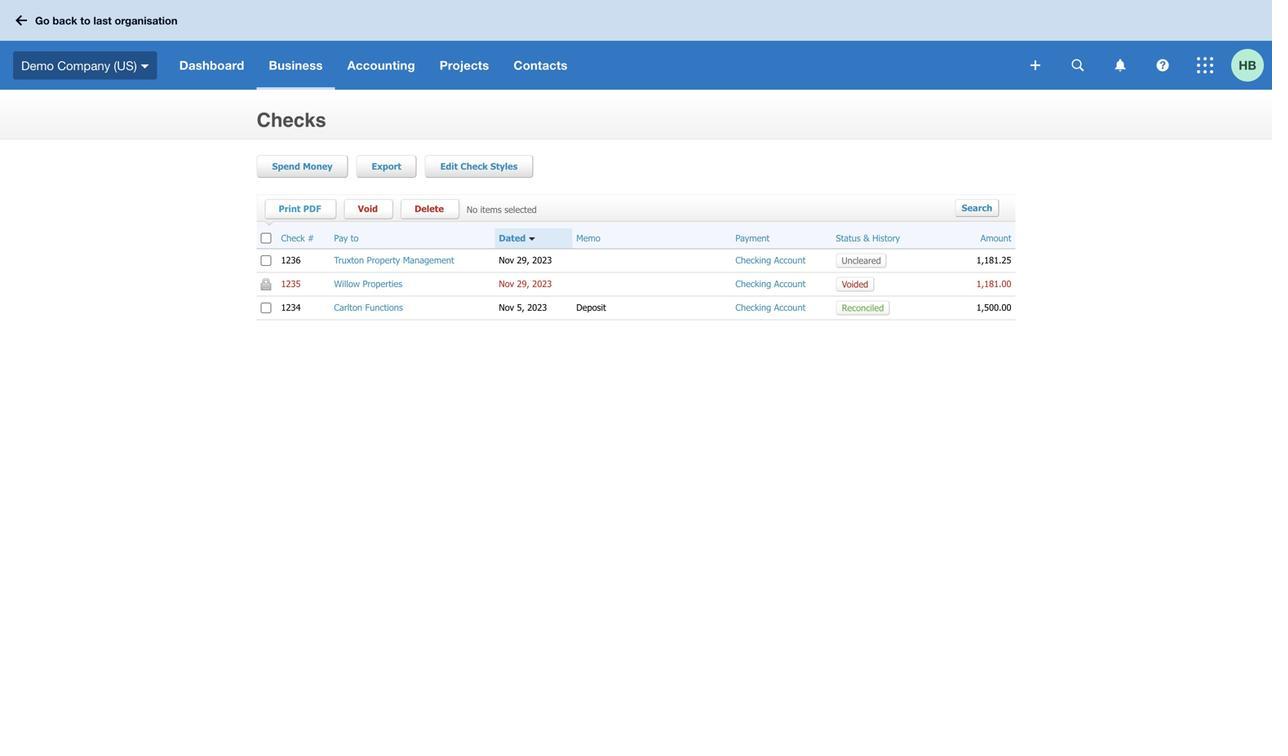 Task type: vqa. For each thing, say whether or not it's contained in the screenshot.
topmost Checking Account
yes



Task type: describe. For each thing, give the bounding box(es) containing it.
amount link
[[981, 233, 1011, 244]]

accounting
[[347, 58, 415, 73]]

check #
[[281, 233, 314, 244]]

demo company (us)
[[21, 58, 137, 72]]

property
[[367, 255, 400, 266]]

voided
[[842, 278, 868, 289]]

projects button
[[427, 41, 501, 90]]

accounting button
[[335, 41, 427, 90]]

deposit
[[576, 302, 606, 313]]

amount
[[981, 233, 1011, 244]]

account for voided
[[774, 278, 806, 289]]

memo link
[[576, 233, 600, 244]]

memo
[[576, 233, 600, 244]]

delete link
[[406, 199, 460, 220]]

last
[[93, 14, 112, 27]]

checking account for uncleared
[[735, 255, 806, 266]]

checking account link for uncleared
[[735, 255, 806, 266]]

pay
[[334, 233, 348, 244]]

account for uncleared
[[774, 255, 806, 266]]

1 vertical spatial to
[[351, 233, 359, 244]]

no
[[467, 204, 477, 215]]

nov for willow properties
[[499, 278, 514, 289]]

checking for uncleared
[[735, 255, 771, 266]]

search
[[962, 202, 992, 213]]

bulk selection is not available for voided checks. image
[[261, 278, 271, 290]]

2023 for truxton property management
[[532, 255, 552, 266]]

carlton functions
[[334, 302, 403, 313]]

uncleared
[[842, 255, 881, 266]]

edit
[[440, 161, 458, 172]]

go back to last organisation
[[35, 14, 178, 27]]

1,181.25
[[977, 255, 1011, 266]]

pay to
[[334, 233, 359, 244]]

contacts
[[514, 58, 568, 73]]

voided link
[[836, 277, 874, 292]]

check
[[461, 161, 488, 172]]

go
[[35, 14, 50, 27]]

business button
[[257, 41, 335, 90]]

search link
[[955, 199, 999, 217]]

carlton functions link
[[334, 302, 403, 313]]

nov for carlton functions
[[499, 302, 514, 313]]

1236
[[281, 255, 301, 266]]

banner containing dashboard
[[0, 0, 1272, 90]]

truxton property management link
[[334, 255, 454, 266]]

1,500.00
[[977, 302, 1011, 313]]

willow properties link
[[334, 278, 402, 289]]

company
[[57, 58, 110, 72]]

print pdf
[[279, 203, 321, 214]]

status & history link
[[836, 233, 900, 244]]

checking for reconciled
[[735, 302, 771, 313]]

account for reconciled
[[774, 302, 806, 313]]

1235
[[281, 278, 301, 289]]

nov 29, 2023 for willow properties
[[499, 278, 552, 289]]

items
[[480, 204, 502, 215]]

print
[[279, 203, 301, 214]]

(us)
[[114, 58, 137, 72]]

void
[[358, 203, 378, 214]]

payment link
[[735, 233, 770, 244]]

projects
[[440, 58, 489, 73]]

export
[[372, 161, 401, 172]]

money
[[303, 161, 333, 172]]

nov 5, 2023
[[499, 302, 547, 313]]

1,181.00
[[977, 278, 1011, 289]]

checking for voided
[[735, 278, 771, 289]]

2023 for willow properties
[[532, 278, 552, 289]]

history
[[872, 233, 900, 244]]

export link
[[356, 155, 417, 178]]

uncleared link
[[836, 253, 887, 268]]

spend money
[[272, 161, 333, 172]]



Task type: locate. For each thing, give the bounding box(es) containing it.
2 vertical spatial nov
[[499, 302, 514, 313]]

1 vertical spatial 2023
[[532, 278, 552, 289]]

nov 29, 2023
[[499, 255, 552, 266], [499, 278, 552, 289]]

payment
[[735, 233, 770, 244]]

back
[[53, 14, 77, 27]]

nov up nov 5, 2023
[[499, 278, 514, 289]]

svg image inside demo company (us) popup button
[[141, 64, 149, 68]]

1 vertical spatial nov
[[499, 278, 514, 289]]

2023
[[532, 255, 552, 266], [532, 278, 552, 289], [527, 302, 547, 313]]

1 account from the top
[[774, 255, 806, 266]]

nov 29, 2023 down dated link on the left of the page
[[499, 255, 552, 266]]

dashboard link
[[167, 41, 257, 90]]

checking account link for voided
[[735, 278, 806, 289]]

29, for truxton property management
[[517, 255, 529, 266]]

2 29, from the top
[[517, 278, 529, 289]]

demo
[[21, 58, 54, 72]]

account
[[774, 255, 806, 266], [774, 278, 806, 289], [774, 302, 806, 313]]

nov for truxton property management
[[499, 255, 514, 266]]

0 vertical spatial nov 29, 2023
[[499, 255, 552, 266]]

1 29, from the top
[[517, 255, 529, 266]]

edit check styles link
[[425, 155, 533, 178]]

business
[[269, 58, 323, 73]]

1 nov 29, 2023 from the top
[[499, 255, 552, 266]]

2023 for carlton functions
[[527, 302, 547, 313]]

spend
[[272, 161, 300, 172]]

0 vertical spatial checking
[[735, 255, 771, 266]]

0 vertical spatial nov
[[499, 255, 514, 266]]

0 vertical spatial to
[[80, 14, 90, 27]]

status
[[836, 233, 861, 244]]

carlton
[[334, 302, 362, 313]]

nov down dated link on the left of the page
[[499, 255, 514, 266]]

2 vertical spatial checking account
[[735, 302, 806, 313]]

1 vertical spatial checking
[[735, 278, 771, 289]]

selected
[[504, 204, 537, 215]]

banner
[[0, 0, 1272, 90]]

1 horizontal spatial to
[[351, 233, 359, 244]]

29, down dated link on the left of the page
[[517, 255, 529, 266]]

delete
[[415, 203, 444, 214]]

0 vertical spatial 29,
[[517, 255, 529, 266]]

reconciled
[[842, 302, 884, 313]]

1 vertical spatial nov 29, 2023
[[499, 278, 552, 289]]

hb button
[[1231, 41, 1272, 90]]

nov 29, 2023 up nov 5, 2023
[[499, 278, 552, 289]]

willow
[[334, 278, 360, 289]]

no items selected
[[467, 204, 537, 215]]

to left the last
[[80, 14, 90, 27]]

management
[[403, 255, 454, 266]]

1234
[[281, 302, 301, 313]]

reconciled link
[[836, 301, 890, 315]]

dated link
[[499, 233, 526, 244]]

functions
[[365, 302, 403, 313]]

checking account
[[735, 255, 806, 266], [735, 278, 806, 289], [735, 302, 806, 313]]

5,
[[517, 302, 525, 313]]

to inside banner
[[80, 14, 90, 27]]

1 vertical spatial checking account
[[735, 278, 806, 289]]

&
[[863, 233, 870, 244]]

0 vertical spatial 2023
[[532, 255, 552, 266]]

checking account for reconciled
[[735, 302, 806, 313]]

1 checking account from the top
[[735, 255, 806, 266]]

void link
[[350, 199, 394, 220]]

2 vertical spatial checking
[[735, 302, 771, 313]]

organisation
[[115, 14, 178, 27]]

None checkbox
[[261, 255, 271, 266]]

properties
[[363, 278, 402, 289]]

status & history
[[836, 233, 900, 244]]

2 vertical spatial checking account link
[[735, 302, 806, 313]]

demo company (us) button
[[0, 41, 167, 90]]

2 checking account from the top
[[735, 278, 806, 289]]

checking account link
[[735, 255, 806, 266], [735, 278, 806, 289], [735, 302, 806, 313]]

pay to link
[[334, 233, 359, 244]]

3 nov from the top
[[499, 302, 514, 313]]

2 account from the top
[[774, 278, 806, 289]]

None checkbox
[[261, 233, 271, 244], [261, 303, 271, 313], [261, 233, 271, 244], [261, 303, 271, 313]]

3 account from the top
[[774, 302, 806, 313]]

1 nov from the top
[[499, 255, 514, 266]]

2 nov from the top
[[499, 278, 514, 289]]

styles
[[490, 161, 518, 172]]

0 horizontal spatial to
[[80, 14, 90, 27]]

print pdf link
[[270, 199, 337, 220]]

3 checking from the top
[[735, 302, 771, 313]]

2 checking account link from the top
[[735, 278, 806, 289]]

checking account for voided
[[735, 278, 806, 289]]

0 vertical spatial account
[[774, 255, 806, 266]]

2 nov 29, 2023 from the top
[[499, 278, 552, 289]]

checks
[[257, 109, 326, 131]]

29, up nov 5, 2023
[[517, 278, 529, 289]]

willow properties
[[334, 278, 402, 289]]

0 vertical spatial checking account
[[735, 255, 806, 266]]

3 checking account link from the top
[[735, 302, 806, 313]]

1 vertical spatial checking account link
[[735, 278, 806, 289]]

2 checking from the top
[[735, 278, 771, 289]]

2 vertical spatial account
[[774, 302, 806, 313]]

nov
[[499, 255, 514, 266], [499, 278, 514, 289], [499, 302, 514, 313]]

checking
[[735, 255, 771, 266], [735, 278, 771, 289], [735, 302, 771, 313]]

1 vertical spatial account
[[774, 278, 806, 289]]

1 vertical spatial 29,
[[517, 278, 529, 289]]

check # link
[[281, 233, 314, 244]]

checking account link for reconciled
[[735, 302, 806, 313]]

go back to last organisation link
[[10, 6, 187, 35]]

hb
[[1239, 58, 1256, 73]]

nov left 5,
[[499, 302, 514, 313]]

edit check styles
[[440, 161, 518, 172]]

0 vertical spatial checking account link
[[735, 255, 806, 266]]

pdf
[[303, 203, 321, 214]]

dashboard
[[179, 58, 244, 73]]

nov 29, 2023 for truxton property management
[[499, 255, 552, 266]]

svg image inside go back to last organisation link
[[16, 15, 27, 26]]

contacts button
[[501, 41, 580, 90]]

to right "pay"
[[351, 233, 359, 244]]

svg image
[[16, 15, 27, 26], [1197, 57, 1213, 73], [1072, 59, 1084, 71], [1115, 59, 1126, 71], [1157, 59, 1169, 71], [1031, 60, 1040, 70], [141, 64, 149, 68]]

spend money link
[[257, 155, 348, 178]]

29, for willow properties
[[517, 278, 529, 289]]

truxton property management
[[334, 255, 454, 266]]

to
[[80, 14, 90, 27], [351, 233, 359, 244]]

dated
[[499, 233, 526, 244]]

1 checking from the top
[[735, 255, 771, 266]]

3 checking account from the top
[[735, 302, 806, 313]]

1 checking account link from the top
[[735, 255, 806, 266]]

29,
[[517, 255, 529, 266], [517, 278, 529, 289]]

2 vertical spatial 2023
[[527, 302, 547, 313]]

truxton
[[334, 255, 364, 266]]



